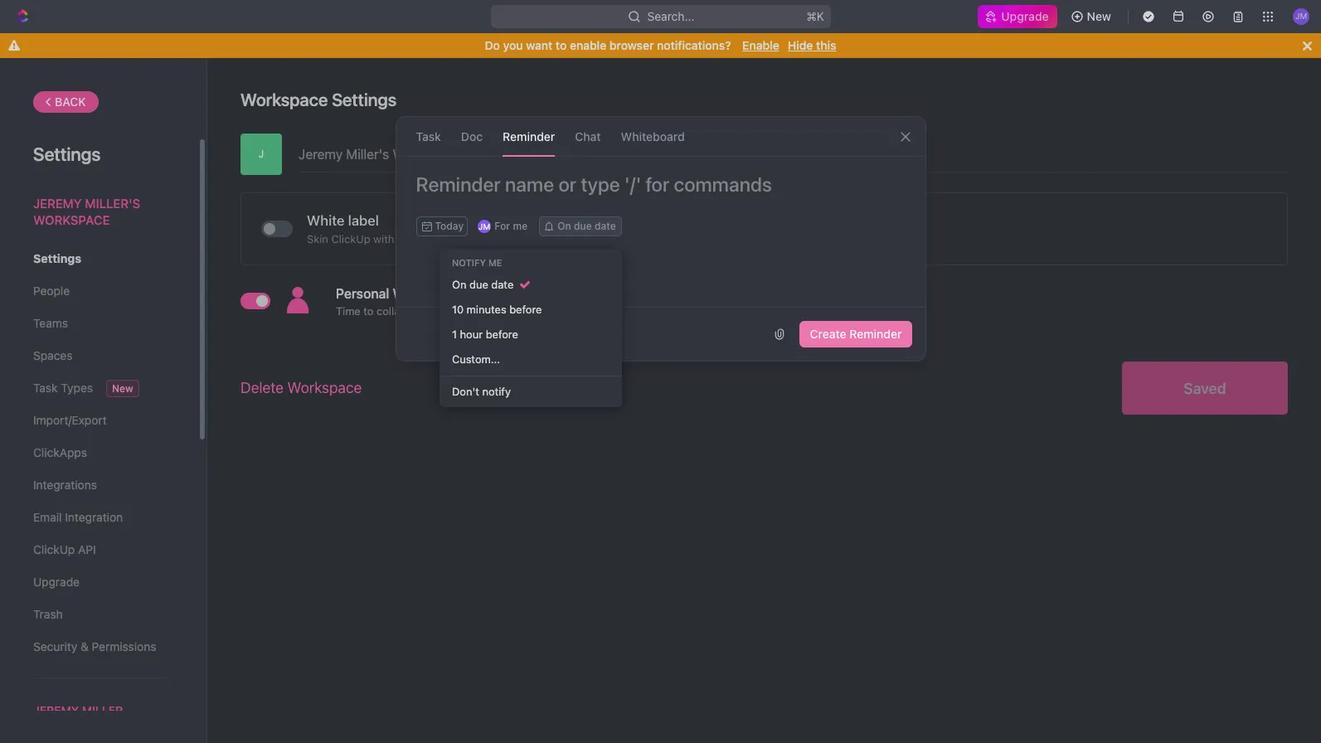 Task type: vqa. For each thing, say whether or not it's contained in the screenshot.
Turn
yes



Task type: locate. For each thing, give the bounding box(es) containing it.
before left all
[[509, 302, 542, 316]]

new button
[[1064, 3, 1121, 30]]

to right want
[[556, 38, 567, 52]]

this
[[816, 38, 836, 52], [467, 304, 485, 318]]

1 vertical spatial clickup
[[33, 542, 75, 557]]

this right hide
[[816, 38, 836, 52]]

to right off
[[505, 304, 515, 318]]

0 horizontal spatial new
[[112, 382, 133, 395]]

workspace up collaborate?
[[393, 286, 461, 301]]

0 horizontal spatial date
[[491, 277, 514, 291]]

dialog
[[395, 116, 926, 362]]

&
[[80, 639, 89, 654]]

before
[[509, 302, 542, 316], [486, 327, 518, 340]]

brand
[[422, 232, 452, 245]]

enable
[[570, 38, 606, 52]]

1 horizontal spatial to
[[505, 304, 515, 318]]

1 horizontal spatial reminder
[[850, 327, 902, 341]]

0 horizontal spatial on
[[452, 277, 467, 291]]

0 vertical spatial this
[[816, 38, 836, 52]]

before down off
[[486, 327, 518, 340]]

trash
[[33, 607, 63, 621]]

clickup api link
[[33, 536, 165, 564]]

api
[[78, 542, 96, 557]]

import/export
[[33, 413, 107, 427]]

task inside settings element
[[33, 381, 58, 395]]

with
[[373, 232, 394, 245]]

due down notify me
[[469, 277, 488, 291]]

1 horizontal spatial upgrade
[[1001, 9, 1049, 23]]

1 vertical spatial jeremy
[[33, 703, 79, 717]]

notifications?
[[657, 38, 731, 52]]

workspace right delete
[[287, 379, 362, 396]]

reminder right doc
[[503, 129, 555, 143]]

time
[[336, 304, 361, 318]]

1 jeremy from the top
[[33, 196, 82, 211]]

0 vertical spatial before
[[509, 302, 542, 316]]

to
[[556, 38, 567, 52], [364, 304, 374, 318], [505, 304, 515, 318]]

task inside dialog
[[416, 129, 441, 143]]

all
[[547, 304, 558, 318]]

1 horizontal spatial clickup
[[331, 232, 370, 245]]

this right 10
[[467, 304, 485, 318]]

label
[[348, 212, 379, 229]]

reminder right create
[[850, 327, 902, 341]]

task left doc
[[416, 129, 441, 143]]

0 horizontal spatial task
[[33, 381, 58, 395]]

integrations
[[33, 478, 97, 492]]

new
[[1087, 9, 1111, 23], [112, 382, 133, 395]]

on
[[557, 220, 571, 232], [452, 277, 467, 291]]

1 vertical spatial date
[[491, 277, 514, 291]]

email
[[33, 510, 62, 524]]

1 vertical spatial this
[[467, 304, 485, 318]]

upgrade inside settings element
[[33, 575, 80, 589]]

teams
[[33, 316, 68, 330]]

reminder
[[503, 129, 555, 143], [850, 327, 902, 341]]

date right the custom
[[595, 220, 616, 232]]

0 horizontal spatial clickup
[[33, 542, 75, 557]]

on right a
[[557, 220, 571, 232]]

2 horizontal spatial to
[[556, 38, 567, 52]]

clickapps link
[[33, 439, 165, 467]]

0 horizontal spatial reminder
[[503, 129, 555, 143]]

task
[[416, 129, 441, 143], [33, 381, 58, 395]]

0 vertical spatial settings
[[332, 90, 397, 109]]

jeremy left miller's at the top left of page
[[33, 196, 82, 211]]

skin
[[307, 232, 328, 245]]

on due date down notify me
[[452, 277, 514, 291]]

1 vertical spatial upgrade
[[33, 575, 80, 589]]

upgrade down clickup api
[[33, 575, 80, 589]]

0 vertical spatial task
[[416, 129, 441, 143]]

jeremy inside jeremy miller's workspace
[[33, 196, 82, 211]]

upgrade left 'new' button
[[1001, 9, 1049, 23]]

jeremy miller's workspace
[[33, 196, 140, 227]]

upgrade
[[1001, 9, 1049, 23], [33, 575, 80, 589]]

workspace down miller's at the top left of page
[[33, 212, 110, 227]]

show
[[518, 304, 544, 318]]

back
[[55, 95, 86, 109]]

1 vertical spatial on
[[452, 277, 467, 291]]

due right a
[[574, 220, 592, 232]]

on due date right a
[[557, 220, 616, 232]]

date inside dropdown button
[[595, 220, 616, 232]]

clickup
[[331, 232, 370, 245], [33, 542, 75, 557]]

designed
[[606, 304, 652, 318]]

don't notify
[[452, 385, 511, 398]]

1 horizontal spatial task
[[416, 129, 441, 143]]

on down notify
[[452, 277, 467, 291]]

you
[[503, 38, 523, 52]]

1 horizontal spatial on
[[557, 220, 571, 232]]

1 vertical spatial before
[[486, 327, 518, 340]]

1 horizontal spatial due
[[574, 220, 592, 232]]

0 vertical spatial on
[[557, 220, 571, 232]]

0 vertical spatial clickup
[[331, 232, 370, 245]]

1 horizontal spatial upgrade link
[[978, 5, 1057, 28]]

upgrade link left 'new' button
[[978, 5, 1057, 28]]

security & permissions link
[[33, 633, 165, 661]]

0 horizontal spatial this
[[467, 304, 485, 318]]

jeremy for jeremy miller
[[33, 703, 79, 717]]

0 vertical spatial due
[[574, 220, 592, 232]]

on due date
[[557, 220, 616, 232], [452, 277, 514, 291]]

due inside on due date dropdown button
[[574, 220, 592, 232]]

email integration link
[[33, 503, 165, 532]]

chat button
[[575, 117, 601, 156]]

0 vertical spatial date
[[595, 220, 616, 232]]

1 vertical spatial task
[[33, 381, 58, 395]]

10 minutes before
[[452, 302, 542, 316]]

to down personal
[[364, 304, 374, 318]]

workspace
[[241, 90, 328, 109], [33, 212, 110, 227], [393, 286, 461, 301], [287, 379, 362, 396]]

task left types
[[33, 381, 58, 395]]

import/export link
[[33, 406, 165, 435]]

1 vertical spatial on due date
[[452, 277, 514, 291]]

clickup down label
[[331, 232, 370, 245]]

miller's
[[85, 196, 140, 211]]

custom...
[[452, 352, 500, 365]]

0 horizontal spatial due
[[469, 277, 488, 291]]

1 horizontal spatial on due date
[[557, 220, 616, 232]]

clickup left api
[[33, 542, 75, 557]]

browser
[[610, 38, 654, 52]]

trash link
[[33, 600, 165, 629]]

1 horizontal spatial new
[[1087, 9, 1111, 23]]

me
[[489, 257, 502, 268]]

whiteboard
[[621, 129, 685, 143]]

0 vertical spatial on due date
[[557, 220, 616, 232]]

jeremy left the miller at the bottom of page
[[33, 703, 79, 717]]

0 horizontal spatial upgrade link
[[33, 568, 165, 596]]

reminder button
[[503, 117, 555, 156]]

⌘k
[[806, 9, 824, 23]]

task for task
[[416, 129, 441, 143]]

2 jeremy from the top
[[33, 703, 79, 717]]

jeremy miller
[[33, 703, 123, 717]]

date
[[595, 220, 616, 232], [491, 277, 514, 291]]

features
[[561, 304, 603, 318]]

1 horizontal spatial this
[[816, 38, 836, 52]]

clickup api
[[33, 542, 96, 557]]

1 vertical spatial new
[[112, 382, 133, 395]]

new inside button
[[1087, 9, 1111, 23]]

1 horizontal spatial date
[[595, 220, 616, 232]]

date down me
[[491, 277, 514, 291]]

hour
[[460, 327, 483, 340]]

and
[[519, 232, 538, 245]]

0 vertical spatial reminder
[[503, 129, 555, 143]]

on due date inside dropdown button
[[557, 220, 616, 232]]

settings link
[[33, 245, 165, 273]]

reminder inside button
[[850, 327, 902, 341]]

0 vertical spatial jeremy
[[33, 196, 82, 211]]

clickapps
[[33, 445, 87, 459]]

j
[[259, 148, 264, 160]]

productivity.
[[700, 304, 762, 318]]

1 vertical spatial reminder
[[850, 327, 902, 341]]

0 horizontal spatial upgrade
[[33, 575, 80, 589]]

on due date button
[[539, 216, 622, 236]]

0 vertical spatial new
[[1087, 9, 1111, 23]]

workspace inside jeremy miller's workspace
[[33, 212, 110, 227]]

workspace inside button
[[287, 379, 362, 396]]

jeremy
[[33, 196, 82, 211], [33, 703, 79, 717]]

notify
[[482, 385, 511, 398]]

colors,
[[455, 232, 489, 245]]

upgrade link down clickup api link
[[33, 568, 165, 596]]

want
[[526, 38, 553, 52]]



Task type: describe. For each thing, give the bounding box(es) containing it.
off
[[488, 304, 502, 318]]

1 hour before
[[452, 327, 518, 340]]

collaborate?
[[377, 304, 438, 318]]

1
[[452, 327, 457, 340]]

10
[[452, 302, 464, 316]]

0 horizontal spatial to
[[364, 304, 374, 318]]

on inside dropdown button
[[557, 220, 571, 232]]

a
[[541, 232, 547, 245]]

email integration
[[33, 510, 123, 524]]

doc
[[461, 129, 483, 143]]

notify me
[[452, 257, 502, 268]]

personal workspace layout time to collaborate? turn this off to show all features designed for team productivity.
[[336, 286, 762, 318]]

logo,
[[492, 232, 516, 245]]

task types
[[33, 381, 93, 395]]

saved
[[1184, 379, 1226, 397]]

security
[[33, 639, 77, 654]]

spaces
[[33, 348, 73, 362]]

search...
[[647, 9, 694, 23]]

integrations link
[[33, 471, 165, 499]]

whiteboard button
[[621, 117, 685, 156]]

1 vertical spatial settings
[[33, 143, 101, 165]]

personal
[[336, 286, 389, 301]]

1 vertical spatial due
[[469, 277, 488, 291]]

2 vertical spatial settings
[[33, 251, 81, 265]]

notify
[[452, 257, 486, 268]]

chat
[[575, 129, 601, 143]]

dialog containing task
[[395, 116, 926, 362]]

people
[[33, 284, 70, 298]]

workspace inside personal workspace layout time to collaborate? turn this off to show all features designed for team productivity.
[[393, 286, 461, 301]]

don't
[[452, 385, 479, 398]]

workspace up j
[[241, 90, 328, 109]]

this inside personal workspace layout time to collaborate? turn this off to show all features designed for team productivity.
[[467, 304, 485, 318]]

custom
[[550, 232, 587, 245]]

white
[[307, 212, 345, 229]]

1 vertical spatial upgrade link
[[33, 568, 165, 596]]

types
[[61, 381, 93, 395]]

miller
[[82, 703, 123, 717]]

0 horizontal spatial on due date
[[452, 277, 514, 291]]

spaces link
[[33, 342, 165, 370]]

enable
[[742, 38, 779, 52]]

doc button
[[461, 117, 483, 156]]

jeremy for jeremy miller's workspace
[[33, 196, 82, 211]]

url.
[[590, 232, 614, 245]]

turn
[[441, 304, 464, 318]]

create reminder
[[810, 327, 902, 341]]

Reminder na﻿me or type '/' for commands text field
[[396, 177, 925, 216]]

create
[[810, 327, 847, 341]]

task button
[[416, 117, 441, 156]]

clickup inside clickup api link
[[33, 542, 75, 557]]

new inside settings element
[[112, 382, 133, 395]]

integration
[[65, 510, 123, 524]]

hide
[[788, 38, 813, 52]]

team
[[672, 304, 697, 318]]

for
[[655, 304, 669, 318]]

do
[[485, 38, 500, 52]]

white label skin clickup with your brand colors, logo, and a custom url.
[[307, 212, 614, 245]]

workspace settings
[[241, 90, 397, 109]]

your
[[397, 232, 419, 245]]

create reminder button
[[800, 321, 912, 348]]

delete
[[241, 379, 284, 396]]

saved button
[[1122, 362, 1288, 415]]

delete workspace button
[[241, 370, 362, 406]]

layout
[[465, 286, 506, 301]]

0 vertical spatial upgrade link
[[978, 5, 1057, 28]]

people link
[[33, 277, 165, 305]]

permissions
[[92, 639, 156, 654]]

delete workspace
[[241, 379, 362, 396]]

before for 1 hour before
[[486, 327, 518, 340]]

task for task types
[[33, 381, 58, 395]]

Team Na﻿me text field
[[299, 134, 1288, 172]]

security & permissions
[[33, 639, 156, 654]]

before for 10 minutes before
[[509, 302, 542, 316]]

clickup inside white label skin clickup with your brand colors, logo, and a custom url.
[[331, 232, 370, 245]]

do you want to enable browser notifications? enable hide this
[[485, 38, 836, 52]]

0 vertical spatial upgrade
[[1001, 9, 1049, 23]]

minutes
[[467, 302, 507, 316]]

settings element
[[0, 58, 207, 743]]

back link
[[33, 91, 98, 113]]

teams link
[[33, 309, 165, 338]]



